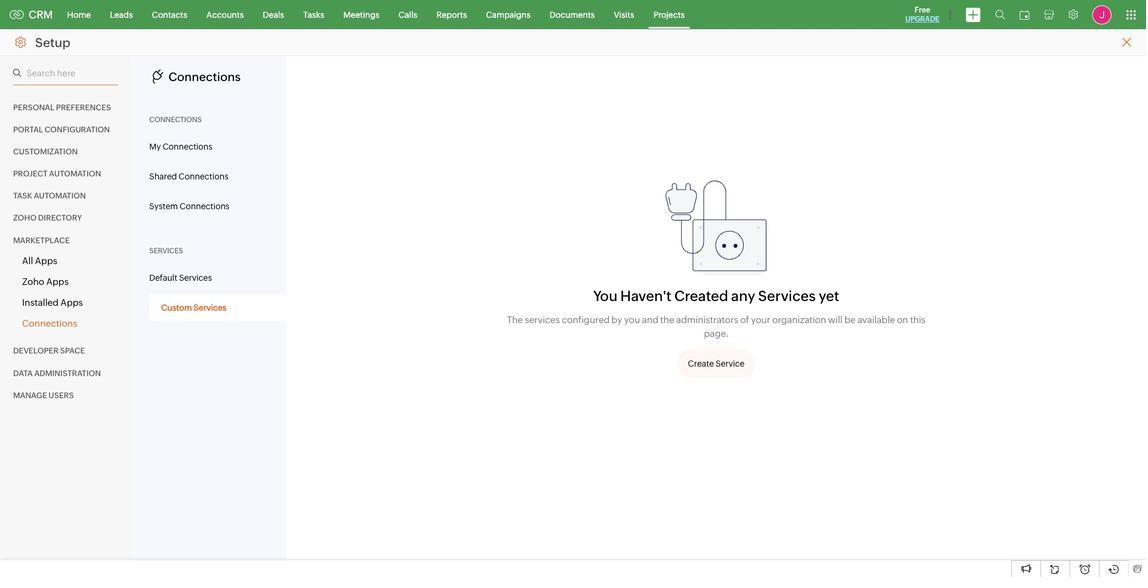 Task type: locate. For each thing, give the bounding box(es) containing it.
free upgrade
[[906, 5, 940, 23]]

profile element
[[1086, 0, 1119, 29]]

deals
[[263, 10, 284, 19]]

create menu image
[[966, 7, 981, 22]]

accounts
[[206, 10, 244, 19]]

projects link
[[644, 0, 695, 29]]

leads
[[110, 10, 133, 19]]

visits
[[614, 10, 634, 19]]

search element
[[988, 0, 1013, 29]]

documents
[[550, 10, 595, 19]]

create menu element
[[959, 0, 988, 29]]

campaigns
[[486, 10, 531, 19]]

profile image
[[1093, 5, 1112, 24]]

crm link
[[10, 8, 53, 21]]

tasks link
[[294, 0, 334, 29]]

meetings link
[[334, 0, 389, 29]]

meetings
[[344, 10, 380, 19]]

calendar image
[[1020, 10, 1030, 19]]

deals link
[[253, 0, 294, 29]]

visits link
[[605, 0, 644, 29]]



Task type: vqa. For each thing, say whether or not it's contained in the screenshot.
Signature to the right
no



Task type: describe. For each thing, give the bounding box(es) containing it.
documents link
[[540, 0, 605, 29]]

contacts link
[[142, 0, 197, 29]]

calls
[[399, 10, 418, 19]]

accounts link
[[197, 0, 253, 29]]

free
[[915, 5, 931, 14]]

home
[[67, 10, 91, 19]]

search image
[[995, 10, 1005, 20]]

crm
[[29, 8, 53, 21]]

calls link
[[389, 0, 427, 29]]

reports
[[437, 10, 467, 19]]

campaigns link
[[477, 0, 540, 29]]

upgrade
[[906, 15, 940, 23]]

reports link
[[427, 0, 477, 29]]

projects
[[654, 10, 685, 19]]

home link
[[58, 0, 100, 29]]

contacts
[[152, 10, 187, 19]]

leads link
[[100, 0, 142, 29]]

tasks
[[303, 10, 324, 19]]



